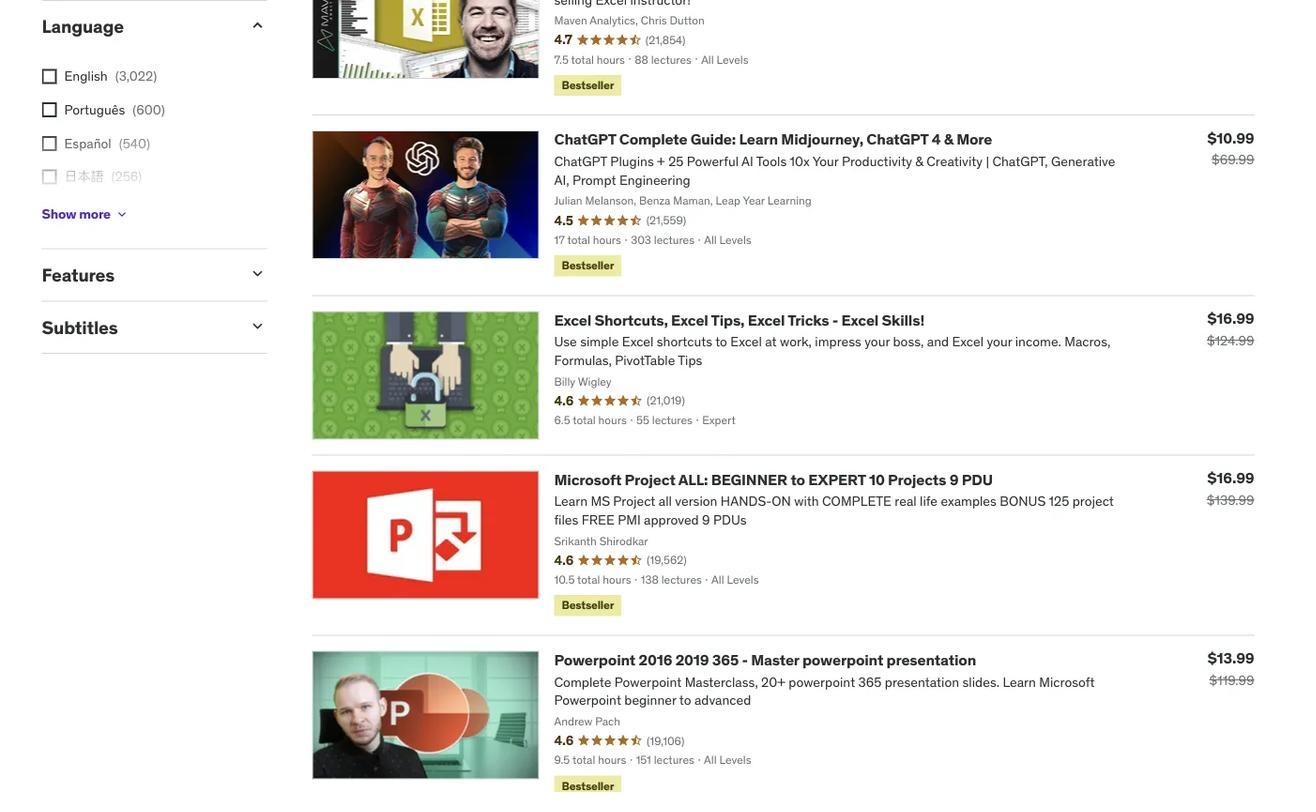 Task type: locate. For each thing, give the bounding box(es) containing it.
1 vertical spatial $16.99
[[1207, 468, 1254, 487]]

9
[[949, 470, 959, 489]]

&
[[944, 130, 953, 149]]

show more
[[42, 206, 111, 223]]

xsmall image for español
[[42, 136, 57, 151]]

xsmall image
[[42, 69, 57, 84], [42, 136, 57, 151], [42, 169, 57, 184], [114, 207, 129, 222]]

more
[[957, 130, 992, 149]]

0 horizontal spatial -
[[742, 650, 748, 669]]

xsmall image left 日本語
[[42, 169, 57, 184]]

0 vertical spatial small image
[[248, 16, 267, 35]]

language button
[[42, 15, 233, 37]]

xsmall image right more
[[114, 207, 129, 222]]

features
[[42, 263, 115, 286]]

2 $16.99 from the top
[[1207, 468, 1254, 487]]

$119.99
[[1209, 672, 1254, 688]]

excel right tips,
[[748, 310, 785, 329]]

small image for subtitles
[[248, 317, 267, 335]]

2 excel from the left
[[671, 310, 708, 329]]

subtitles button
[[42, 316, 233, 338]]

xsmall image inside show more button
[[114, 207, 129, 222]]

xsmall image up xsmall icon
[[42, 69, 57, 84]]

1 $16.99 from the top
[[1207, 309, 1254, 328]]

$16.99 up $124.99
[[1207, 309, 1254, 328]]

excel left the shortcuts,
[[554, 310, 591, 329]]

powerpoint
[[554, 650, 636, 669]]

$16.99 inside $16.99 $139.99
[[1207, 468, 1254, 487]]

2016
[[639, 650, 672, 669]]

chatgpt
[[554, 130, 616, 149], [867, 130, 929, 149]]

chatgpt complete guide: learn midjourney, chatgpt 4 & more
[[554, 130, 992, 149]]

-
[[832, 310, 838, 329], [742, 650, 748, 669]]

chatgpt left 4
[[867, 130, 929, 149]]

chatgpt complete guide: learn midjourney, chatgpt 4 & more link
[[554, 130, 992, 149]]

日本語
[[64, 168, 104, 185]]

small image
[[248, 264, 267, 283]]

$16.99
[[1207, 309, 1254, 328], [1207, 468, 1254, 487]]

(600)
[[133, 101, 165, 118]]

0 horizontal spatial chatgpt
[[554, 130, 616, 149]]

small image for language
[[248, 16, 267, 35]]

$16.99 for excel shortcuts, excel tips, excel tricks - excel skills!
[[1207, 309, 1254, 328]]

1 chatgpt from the left
[[554, 130, 616, 149]]

language
[[42, 15, 124, 37]]

excel left skills!
[[841, 310, 879, 329]]

365
[[712, 650, 739, 669]]

$16.99 inside $16.99 $124.99
[[1207, 309, 1254, 328]]

$16.99 up $139.99
[[1207, 468, 1254, 487]]

features button
[[42, 263, 233, 286]]

tips,
[[711, 310, 745, 329]]

10
[[869, 470, 885, 489]]

excel left tips,
[[671, 310, 708, 329]]

1 horizontal spatial -
[[832, 310, 838, 329]]

tricks
[[788, 310, 829, 329]]

- right '365'
[[742, 650, 748, 669]]

powerpoint 2016 2019 365 - master powerpoint presentation link
[[554, 650, 976, 669]]

4 excel from the left
[[841, 310, 879, 329]]

1 small image from the top
[[248, 16, 267, 35]]

midjourney,
[[781, 130, 863, 149]]

2 small image from the top
[[248, 317, 267, 335]]

xsmall image down xsmall icon
[[42, 136, 57, 151]]

0 vertical spatial $16.99
[[1207, 309, 1254, 328]]

$13.99
[[1208, 649, 1254, 668]]

microsoft project all: beginner to expert 10 projects 9 pdu
[[554, 470, 993, 489]]

all:
[[678, 470, 708, 489]]

shortcuts,
[[595, 310, 668, 329]]

presentation
[[887, 650, 976, 669]]

- right tricks
[[832, 310, 838, 329]]

1 horizontal spatial chatgpt
[[867, 130, 929, 149]]

microsoft project all: beginner to expert 10 projects 9 pdu link
[[554, 470, 993, 489]]

xsmall image for english
[[42, 69, 57, 84]]

chatgpt left complete
[[554, 130, 616, 149]]

1 vertical spatial small image
[[248, 317, 267, 335]]

excel
[[554, 310, 591, 329], [671, 310, 708, 329], [748, 310, 785, 329], [841, 310, 879, 329]]

español (540)
[[64, 134, 150, 151]]

$10.99 $69.99
[[1207, 128, 1254, 168]]

(256)
[[111, 168, 142, 185]]

english (3,022)
[[64, 68, 157, 85]]

small image
[[248, 16, 267, 35], [248, 317, 267, 335]]

$69.99
[[1212, 151, 1254, 168]]



Task type: describe. For each thing, give the bounding box(es) containing it.
show more button
[[42, 196, 129, 233]]

microsoft
[[554, 470, 622, 489]]

excel shortcuts, excel tips, excel tricks - excel skills!
[[554, 310, 924, 329]]

powerpoint
[[802, 650, 883, 669]]

beginner
[[711, 470, 787, 489]]

english
[[64, 68, 108, 85]]

projects
[[888, 470, 946, 489]]

1 excel from the left
[[554, 310, 591, 329]]

xsmall image
[[42, 102, 57, 117]]

to
[[791, 470, 805, 489]]

$16.99 for microsoft project all: beginner to expert 10 projects 9 pdu
[[1207, 468, 1254, 487]]

português (600)
[[64, 101, 165, 118]]

project
[[625, 470, 675, 489]]

show
[[42, 206, 76, 223]]

learn
[[739, 130, 778, 149]]

pdu
[[962, 470, 993, 489]]

$16.99 $124.99
[[1207, 309, 1254, 349]]

subtitles
[[42, 316, 118, 338]]

$13.99 $119.99
[[1208, 649, 1254, 688]]

expert
[[808, 470, 866, 489]]

deutsch
[[64, 201, 113, 218]]

more
[[79, 206, 111, 223]]

powerpoint 2016 2019 365 - master powerpoint presentation
[[554, 650, 976, 669]]

2019
[[675, 650, 709, 669]]

português
[[64, 101, 125, 118]]

master
[[751, 650, 799, 669]]

$124.99
[[1207, 332, 1254, 349]]

skills!
[[882, 310, 924, 329]]

excel shortcuts, excel tips, excel tricks - excel skills! link
[[554, 310, 924, 329]]

complete
[[619, 130, 687, 149]]

2 chatgpt from the left
[[867, 130, 929, 149]]

xsmall image for 日本語
[[42, 169, 57, 184]]

0 vertical spatial -
[[832, 310, 838, 329]]

3 excel from the left
[[748, 310, 785, 329]]

$10.99
[[1207, 128, 1254, 148]]

1 vertical spatial -
[[742, 650, 748, 669]]

(3,022)
[[115, 68, 157, 85]]

guide:
[[691, 130, 736, 149]]

$16.99 $139.99
[[1207, 468, 1254, 508]]

$139.99
[[1207, 491, 1254, 508]]

español
[[64, 134, 111, 151]]

日本語 (256)
[[64, 168, 142, 185]]

4
[[932, 130, 941, 149]]

(540)
[[119, 134, 150, 151]]



Task type: vqa. For each thing, say whether or not it's contained in the screenshot.
xsmall icon
yes



